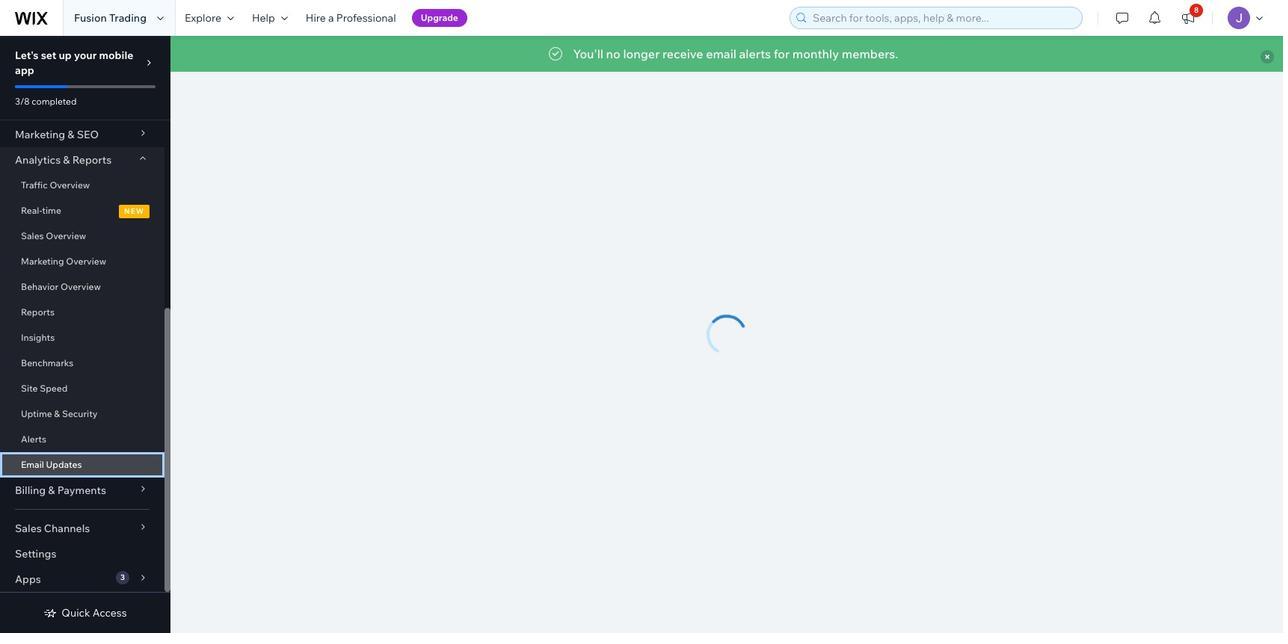 Task type: locate. For each thing, give the bounding box(es) containing it.
benchmarks link
[[0, 351, 165, 376]]

reports down seo
[[72, 153, 112, 167]]

0 vertical spatial sales
[[21, 230, 44, 242]]

reports up insights
[[21, 307, 55, 318]]

& right billing
[[48, 484, 55, 497]]

settings link
[[0, 541, 165, 567]]

Search for tools, apps, help & more... field
[[808, 7, 1078, 28]]

3/8
[[15, 96, 30, 107]]

explore
[[185, 11, 221, 25]]

0 horizontal spatial reports
[[21, 307, 55, 318]]

app
[[15, 64, 34, 77]]

uptime & security
[[21, 408, 98, 420]]

&
[[68, 128, 74, 141], [63, 153, 70, 167], [54, 408, 60, 420], [48, 484, 55, 497]]

analytics & reports
[[15, 153, 112, 167]]

quick access button
[[44, 607, 127, 620]]

sales for sales channels
[[15, 522, 42, 535]]

marketing & seo
[[15, 128, 99, 141]]

& for marketing
[[68, 128, 74, 141]]

1 horizontal spatial reports
[[72, 153, 112, 167]]

& right uptime
[[54, 408, 60, 420]]

uptime & security link
[[0, 402, 165, 427]]

your
[[74, 49, 97, 62]]

1 vertical spatial marketing
[[21, 256, 64, 267]]

channels
[[44, 522, 90, 535]]

reports
[[72, 153, 112, 167], [21, 307, 55, 318]]

& for uptime
[[54, 408, 60, 420]]

real-
[[21, 205, 42, 216]]

analytics
[[15, 153, 61, 167]]

overview down sales overview link
[[66, 256, 106, 267]]

email
[[706, 46, 737, 61]]

alerts link
[[0, 427, 165, 452]]

reports link
[[0, 300, 165, 325]]

overview up the marketing overview
[[46, 230, 86, 242]]

traffic overview
[[21, 179, 90, 191]]

real-time
[[21, 205, 61, 216]]

let's set up your mobile app
[[15, 49, 133, 77]]

you'll no longer receive email alerts for monthly members.
[[573, 46, 899, 61]]

marketing
[[15, 128, 65, 141], [21, 256, 64, 267]]

& for analytics
[[63, 153, 70, 167]]

1 vertical spatial reports
[[21, 307, 55, 318]]

sales channels button
[[0, 516, 165, 541]]

set
[[41, 49, 56, 62]]

overview down analytics & reports
[[50, 179, 90, 191]]

marketing for marketing & seo
[[15, 128, 65, 141]]

marketing inside dropdown button
[[15, 128, 65, 141]]

sidebar element
[[0, 0, 171, 633]]

sales inside dropdown button
[[15, 522, 42, 535]]

0 vertical spatial marketing
[[15, 128, 65, 141]]

1 vertical spatial sales
[[15, 522, 42, 535]]

quick access
[[62, 607, 127, 620]]

access
[[93, 607, 127, 620]]

trading
[[109, 11, 147, 25]]

overview
[[50, 179, 90, 191], [46, 230, 86, 242], [66, 256, 106, 267], [61, 281, 101, 292]]

time
[[42, 205, 61, 216]]

billing
[[15, 484, 46, 497]]

monthly
[[793, 46, 839, 61]]

fusion trading
[[74, 11, 147, 25]]

seo
[[77, 128, 99, 141]]

& left seo
[[68, 128, 74, 141]]

marketing up 'behavior'
[[21, 256, 64, 267]]

sales
[[21, 230, 44, 242], [15, 522, 42, 535]]

email updates link
[[0, 452, 165, 478]]

behavior
[[21, 281, 59, 292]]

let's
[[15, 49, 39, 62]]

marketing up analytics
[[15, 128, 65, 141]]

up
[[59, 49, 72, 62]]

sales overview link
[[0, 224, 165, 249]]

marketing for marketing overview
[[21, 256, 64, 267]]

& down marketing & seo
[[63, 153, 70, 167]]

sales channels
[[15, 522, 90, 535]]

professional
[[336, 11, 396, 25]]

billing & payments
[[15, 484, 106, 497]]

apps
[[15, 573, 41, 586]]

traffic overview link
[[0, 173, 165, 198]]

sales down real-
[[21, 230, 44, 242]]

insights
[[21, 332, 55, 343]]

sales up settings
[[15, 522, 42, 535]]

mobile
[[99, 49, 133, 62]]

& inside popup button
[[48, 484, 55, 497]]

quick
[[62, 607, 90, 620]]

8 button
[[1172, 0, 1205, 36]]

alerts
[[739, 46, 771, 61]]

you'll
[[573, 46, 604, 61]]

overview for marketing overview
[[66, 256, 106, 267]]

0 vertical spatial reports
[[72, 153, 112, 167]]

overview down marketing overview link at the top left
[[61, 281, 101, 292]]

payments
[[57, 484, 106, 497]]



Task type: vqa. For each thing, say whether or not it's contained in the screenshot.
the custom
no



Task type: describe. For each thing, give the bounding box(es) containing it.
receive
[[663, 46, 703, 61]]

new
[[124, 206, 144, 216]]

settings
[[15, 547, 56, 561]]

help
[[252, 11, 275, 25]]

completed
[[32, 96, 77, 107]]

reports inside dropdown button
[[72, 153, 112, 167]]

site
[[21, 383, 38, 394]]

overview for sales overview
[[46, 230, 86, 242]]

longer
[[623, 46, 660, 61]]

& for billing
[[48, 484, 55, 497]]

overview for traffic overview
[[50, 179, 90, 191]]

site speed link
[[0, 376, 165, 402]]

members.
[[842, 46, 899, 61]]

insights link
[[0, 325, 165, 351]]

help button
[[243, 0, 297, 36]]

uptime
[[21, 408, 52, 420]]

upgrade
[[421, 12, 458, 23]]

sales for sales overview
[[21, 230, 44, 242]]

hire a professional link
[[297, 0, 405, 36]]

alerts
[[21, 434, 46, 445]]

upgrade button
[[412, 9, 467, 27]]

fusion
[[74, 11, 107, 25]]

speed
[[40, 383, 68, 394]]

updates
[[46, 459, 82, 470]]

marketing overview
[[21, 256, 106, 267]]

3/8 completed
[[15, 96, 77, 107]]

a
[[328, 11, 334, 25]]

hire
[[306, 11, 326, 25]]

sales overview
[[21, 230, 86, 242]]

for
[[774, 46, 790, 61]]

site speed
[[21, 383, 68, 394]]

security
[[62, 408, 98, 420]]

you'll no longer receive email alerts for monthly members. alert
[[171, 36, 1283, 72]]

reports inside 'link'
[[21, 307, 55, 318]]

behavior overview
[[21, 281, 101, 292]]

email updates
[[21, 459, 82, 470]]

8
[[1194, 5, 1199, 15]]

billing & payments button
[[0, 478, 165, 503]]

hire a professional
[[306, 11, 396, 25]]

no
[[606, 46, 621, 61]]

behavior overview link
[[0, 274, 165, 300]]

3
[[120, 573, 125, 583]]

overview for behavior overview
[[61, 281, 101, 292]]

benchmarks
[[21, 357, 74, 369]]

analytics & reports button
[[0, 147, 165, 173]]

marketing overview link
[[0, 249, 165, 274]]

email
[[21, 459, 44, 470]]

traffic
[[21, 179, 48, 191]]

marketing & seo button
[[0, 122, 165, 147]]



